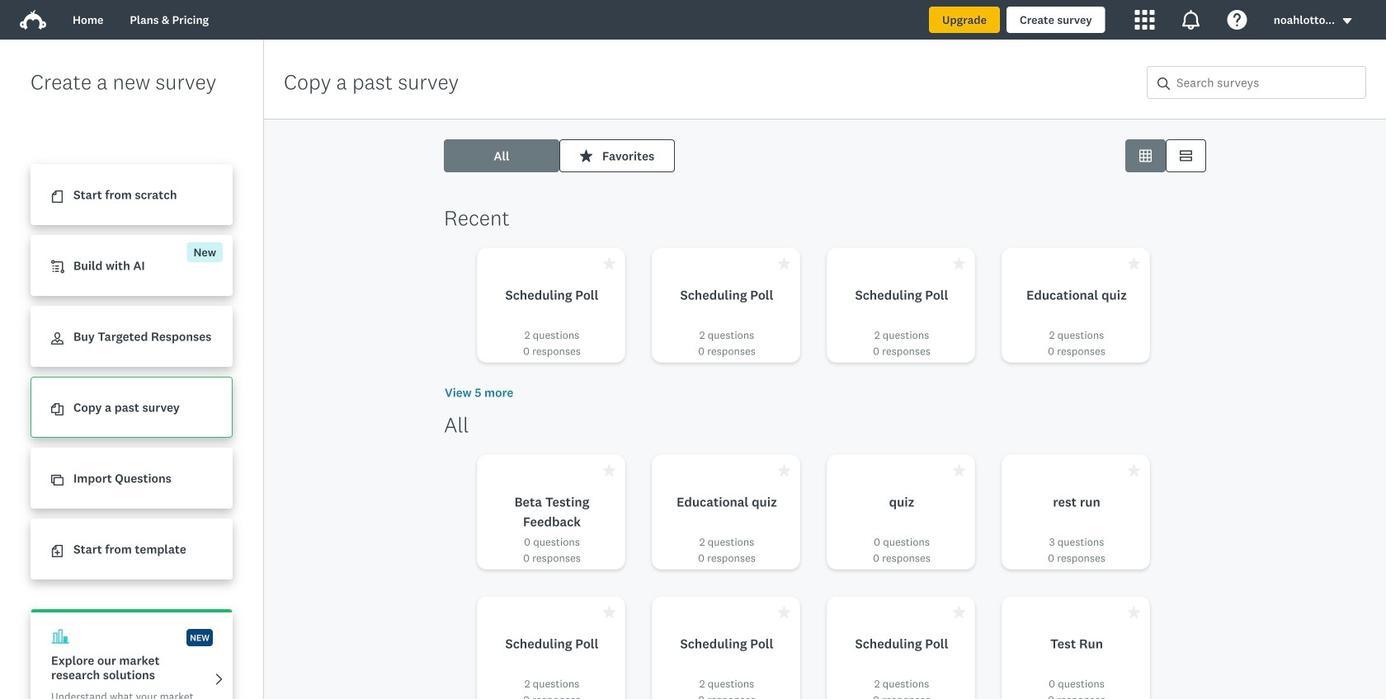 Task type: describe. For each thing, give the bounding box(es) containing it.
document image
[[51, 191, 64, 203]]

clone image
[[51, 475, 64, 487]]

Search surveys field
[[1170, 67, 1366, 98]]

search image
[[1158, 77, 1170, 90]]

documentclone image
[[51, 404, 64, 416]]

user image
[[51, 333, 64, 345]]

grid image
[[1140, 150, 1152, 162]]

documentplus image
[[51, 546, 64, 558]]



Task type: locate. For each thing, give the bounding box(es) containing it.
dropdown arrow icon image
[[1342, 15, 1354, 27], [1344, 18, 1352, 24]]

notification center icon image
[[1182, 10, 1202, 30]]

1 brand logo image from the top
[[20, 7, 46, 33]]

starfilled image
[[580, 150, 593, 162], [778, 258, 791, 270], [953, 258, 966, 270], [603, 465, 616, 477], [953, 465, 966, 477], [1128, 465, 1141, 477], [778, 607, 791, 619]]

brand logo image
[[20, 7, 46, 33], [20, 10, 46, 30]]

help icon image
[[1228, 10, 1248, 30]]

products icon image
[[1136, 10, 1155, 30], [1136, 10, 1155, 30]]

starfilled image
[[603, 258, 616, 270], [1128, 258, 1141, 270], [778, 465, 791, 477], [603, 607, 616, 619], [953, 607, 966, 619], [1128, 607, 1141, 619]]

2 brand logo image from the top
[[20, 10, 46, 30]]

textboxmultiple image
[[1180, 150, 1193, 162]]

chevronright image
[[213, 674, 225, 687]]



Task type: vqa. For each thing, say whether or not it's contained in the screenshot.
bottom StarFilled icon
yes



